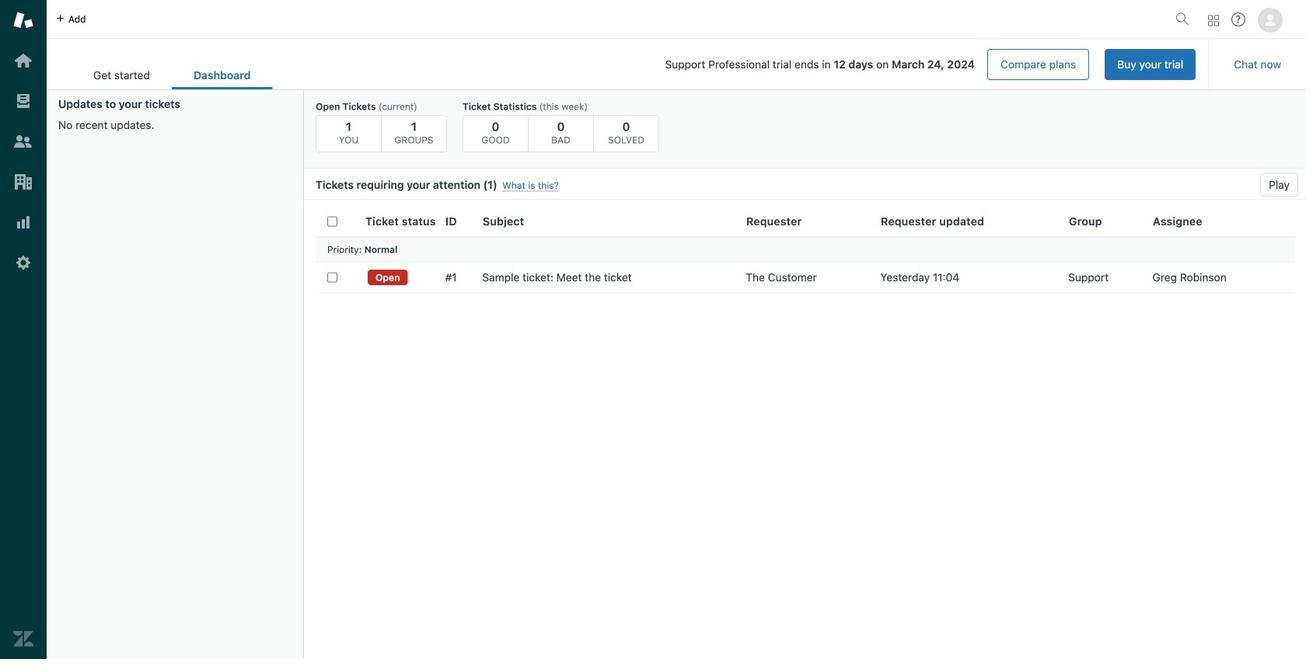 Task type: describe. For each thing, give the bounding box(es) containing it.
March 24, 2024 text field
[[892, 58, 975, 71]]

get help image
[[1232, 12, 1246, 26]]

organizations image
[[13, 172, 33, 192]]

zendesk image
[[13, 629, 33, 649]]



Task type: vqa. For each thing, say whether or not it's contained in the screenshot.
view more details 'image' at the top
no



Task type: locate. For each thing, give the bounding box(es) containing it.
reporting image
[[13, 212, 33, 233]]

main element
[[0, 0, 47, 659]]

tab list
[[72, 61, 273, 89]]

Select All Tickets checkbox
[[327, 216, 338, 226]]

admin image
[[13, 253, 33, 273]]

zendesk products image
[[1209, 15, 1219, 26]]

grid
[[304, 206, 1306, 659]]

get started image
[[13, 51, 33, 71]]

zendesk support image
[[13, 10, 33, 30]]

tab
[[72, 61, 172, 89]]

views image
[[13, 91, 33, 111]]

None checkbox
[[327, 273, 338, 283]]

customers image
[[13, 131, 33, 152]]



